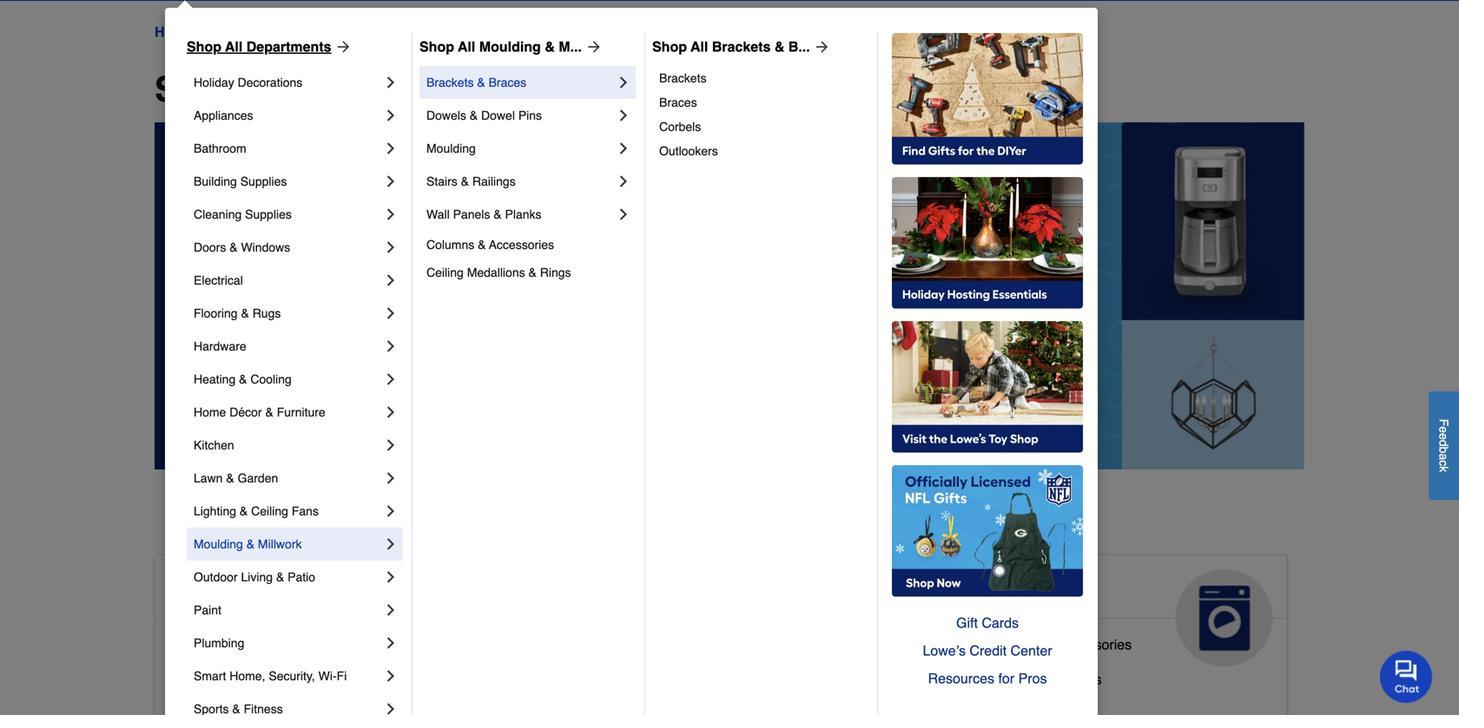 Task type: describe. For each thing, give the bounding box(es) containing it.
1 horizontal spatial accessories
[[1057, 637, 1132, 653]]

braces inside braces link
[[659, 96, 697, 109]]

paint
[[194, 604, 221, 618]]

doors
[[194, 241, 226, 254]]

smart home, security, wi-fi
[[194, 670, 347, 684]]

smart
[[194, 670, 226, 684]]

cleaning
[[194, 208, 242, 221]]

electrical link
[[194, 264, 382, 297]]

shop all moulding & m...
[[420, 39, 582, 55]]

& left the b...
[[775, 39, 785, 55]]

lawn & garden
[[194, 472, 278, 486]]

f e e d b a c k button
[[1429, 392, 1459, 500]]

chat invite button image
[[1380, 651, 1433, 704]]

chevron right image for electrical
[[382, 272, 400, 289]]

doors & windows
[[194, 241, 290, 254]]

home for home décor & furniture
[[194, 406, 226, 420]]

home for home
[[155, 24, 193, 40]]

dowels
[[426, 109, 466, 122]]

shop
[[155, 69, 241, 109]]

beverage & wine chillers link
[[943, 668, 1102, 703]]

chevron right image for paint
[[382, 602, 400, 619]]

décor
[[229, 406, 262, 420]]

plumbing link
[[194, 627, 382, 660]]

cards
[[982, 615, 1019, 631]]

shop all brackets & b... link
[[652, 36, 831, 57]]

all for shop all moulding & m...
[[458, 39, 475, 55]]

shop all moulding & m... link
[[420, 36, 603, 57]]

parts
[[1008, 637, 1041, 653]]

& right 'lawn'
[[226, 472, 234, 486]]

1 vertical spatial appliances
[[943, 577, 1073, 604]]

pet beds, houses, & furniture
[[556, 700, 744, 716]]

building supplies link
[[194, 165, 382, 198]]

dowels & dowel pins link
[[426, 99, 615, 132]]

chevron right image for flooring & rugs
[[382, 305, 400, 322]]

departments for shop
[[304, 69, 516, 109]]

home,
[[229, 670, 265, 684]]

accessible bathroom
[[169, 637, 300, 653]]

chevron right image for appliances
[[382, 107, 400, 124]]

accessible bathroom link
[[169, 633, 300, 668]]

shop for shop all departments
[[187, 39, 221, 55]]

brackets for brackets
[[659, 71, 707, 85]]

garden
[[238, 472, 278, 486]]

home link
[[155, 22, 193, 43]]

chevron right image for building supplies
[[382, 173, 400, 190]]

chevron right image for dowels & dowel pins
[[615, 107, 632, 124]]

holiday
[[194, 76, 234, 89]]

all for shop all brackets & b...
[[691, 39, 708, 55]]

flooring
[[194, 307, 238, 320]]

departments link
[[208, 22, 288, 43]]

fi
[[337, 670, 347, 684]]

moulding for moulding & millwork
[[194, 538, 243, 552]]

arrow right image
[[810, 38, 831, 56]]

security,
[[269, 670, 315, 684]]

stairs & railings
[[426, 175, 516, 188]]

chevron right image for outdoor living & patio
[[382, 569, 400, 586]]

holiday hosting essentials. image
[[892, 177, 1083, 309]]

chevron right image for moulding & millwork
[[382, 536, 400, 553]]

wine
[[1020, 672, 1052, 688]]

corbels
[[659, 120, 701, 134]]

pet beds, houses, & furniture link
[[556, 696, 744, 716]]

shop all departments link
[[187, 36, 352, 57]]

livestock
[[556, 665, 614, 681]]

columns & accessories
[[426, 238, 554, 252]]

& left patio
[[276, 571, 284, 585]]

lighting
[[194, 505, 236, 519]]

building supplies
[[194, 175, 287, 188]]

appliance
[[943, 637, 1004, 653]]

& left rugs
[[241, 307, 249, 320]]

all for shop all departments
[[225, 39, 243, 55]]

d
[[1437, 440, 1451, 447]]

credit
[[970, 643, 1007, 659]]

supplies for cleaning supplies
[[245, 208, 292, 221]]

pet inside animal & pet care
[[669, 577, 706, 604]]

accessible home image
[[402, 570, 499, 667]]

livestock supplies link
[[556, 661, 671, 696]]

pet inside pet beds, houses, & furniture 'link'
[[556, 700, 577, 716]]

b...
[[788, 39, 810, 55]]

accessible bedroom link
[[169, 668, 296, 703]]

1 e from the top
[[1437, 427, 1451, 433]]

& right parts
[[1045, 637, 1054, 653]]

chevron right image for moulding
[[615, 140, 632, 157]]

2 vertical spatial home
[[303, 577, 371, 604]]

departments for shop
[[246, 39, 331, 55]]

heating & cooling link
[[194, 363, 382, 396]]

furniture inside 'link'
[[688, 700, 744, 716]]

holiday decorations
[[194, 76, 303, 89]]

f e e d b a c k
[[1437, 419, 1451, 473]]

supplies for building supplies
[[240, 175, 287, 188]]

chevron right image for doors & windows
[[382, 239, 400, 256]]

stairs
[[426, 175, 458, 188]]

& left millwork
[[246, 538, 255, 552]]

paint link
[[194, 594, 382, 627]]

0 vertical spatial bathroom
[[194, 142, 246, 155]]

& right stairs
[[461, 175, 469, 188]]

chevron right image for smart home, security, wi-fi
[[382, 668, 400, 685]]

shop for shop all moulding & m...
[[420, 39, 454, 55]]

home décor & furniture
[[194, 406, 325, 420]]

c
[[1437, 460, 1451, 466]]

millwork
[[258, 538, 302, 552]]

chevron right image for home décor & furniture
[[382, 404, 400, 421]]

panels
[[453, 208, 490, 221]]

0 horizontal spatial accessories
[[489, 238, 554, 252]]

beverage & wine chillers
[[943, 672, 1102, 688]]

holiday decorations link
[[194, 66, 382, 99]]

stairs & railings link
[[426, 165, 615, 198]]

b
[[1437, 447, 1451, 454]]

kitchen
[[194, 439, 234, 453]]

brackets & braces link
[[426, 66, 615, 99]]



Task type: vqa. For each thing, say whether or not it's contained in the screenshot.
'Animal & Pet Care'
yes



Task type: locate. For each thing, give the bounding box(es) containing it.
2 e from the top
[[1437, 433, 1451, 440]]

& left dowel
[[470, 109, 478, 122]]

2 vertical spatial accessible
[[169, 672, 236, 688]]

2 arrow right image from the left
[[582, 38, 603, 56]]

shop for shop all brackets & b...
[[652, 39, 687, 55]]

& right "animal"
[[644, 577, 662, 604]]

all down shop all departments link
[[250, 69, 294, 109]]

& left "pros"
[[1007, 672, 1016, 688]]

supplies up pet beds, houses, & furniture 'link' at the bottom
[[618, 665, 671, 681]]

officially licensed n f l gifts. shop now. image
[[892, 466, 1083, 598]]

center
[[1011, 643, 1052, 659]]

f
[[1437, 419, 1451, 427]]

chevron right image for holiday decorations
[[382, 74, 400, 91]]

0 horizontal spatial shop
[[187, 39, 221, 55]]

0 horizontal spatial moulding
[[194, 538, 243, 552]]

lighting & ceiling fans link
[[194, 495, 382, 528]]

braces up corbels
[[659, 96, 697, 109]]

appliance parts & accessories
[[943, 637, 1132, 653]]

chevron right image
[[382, 74, 400, 91], [382, 107, 400, 124], [382, 140, 400, 157], [382, 173, 400, 190], [615, 173, 632, 190], [615, 206, 632, 223], [382, 272, 400, 289], [382, 404, 400, 421], [382, 437, 400, 454], [382, 536, 400, 553], [382, 668, 400, 685]]

cleaning supplies
[[194, 208, 292, 221]]

pins
[[518, 109, 542, 122]]

outlookers link
[[659, 139, 865, 163]]

columns
[[426, 238, 474, 252]]

chevron right image for heating & cooling
[[382, 371, 400, 388]]

1 horizontal spatial arrow right image
[[582, 38, 603, 56]]

appliances link up chillers
[[929, 556, 1287, 667]]

building
[[194, 175, 237, 188]]

1 horizontal spatial moulding
[[426, 142, 476, 155]]

find gifts for the diyer. image
[[892, 33, 1083, 165]]

arrow right image for shop all departments
[[331, 38, 352, 56]]

smart home, security, wi-fi link
[[194, 660, 382, 693]]

appliance parts & accessories link
[[943, 633, 1132, 668]]

& right décor
[[265, 406, 273, 420]]

lawn
[[194, 472, 223, 486]]

1 horizontal spatial shop
[[420, 39, 454, 55]]

moulding down dowels
[[426, 142, 476, 155]]

0 vertical spatial moulding
[[479, 39, 541, 55]]

0 vertical spatial appliances
[[194, 109, 253, 122]]

beverage
[[943, 672, 1003, 688]]

supplies up cleaning supplies
[[240, 175, 287, 188]]

2 vertical spatial supplies
[[618, 665, 671, 681]]

bathroom up building
[[194, 142, 246, 155]]

1 vertical spatial furniture
[[688, 700, 744, 716]]

arrow right image
[[331, 38, 352, 56], [582, 38, 603, 56]]

brackets up brackets link
[[712, 39, 771, 55]]

1 horizontal spatial brackets
[[659, 71, 707, 85]]

gift cards
[[956, 615, 1019, 631]]

rings
[[540, 266, 571, 280]]

0 horizontal spatial home
[[155, 24, 193, 40]]

brackets up corbels
[[659, 71, 707, 85]]

houses,
[[620, 700, 671, 716]]

chevron right image for wall panels & planks
[[615, 206, 632, 223]]

flooring & rugs
[[194, 307, 281, 320]]

home décor & furniture link
[[194, 396, 382, 429]]

lowe's
[[923, 643, 966, 659]]

chevron right image for stairs & railings
[[615, 173, 632, 190]]

moulding link
[[426, 132, 615, 165]]

& left rings on the left of the page
[[529, 266, 537, 280]]

appliances link down the decorations
[[194, 99, 382, 132]]

arrow right image up brackets & braces link
[[582, 38, 603, 56]]

1 vertical spatial supplies
[[245, 208, 292, 221]]

0 vertical spatial braces
[[489, 76, 526, 89]]

0 horizontal spatial pet
[[556, 700, 577, 716]]

planks
[[505, 208, 542, 221]]

1 vertical spatial accessories
[[1057, 637, 1132, 653]]

for
[[998, 671, 1015, 687]]

chevron right image for bathroom
[[382, 140, 400, 157]]

chevron right image for lawn & garden
[[382, 470, 400, 487]]

arrow right image inside shop all moulding & m... link
[[582, 38, 603, 56]]

visit the lowe's toy shop. image
[[892, 321, 1083, 453]]

& inside 'link'
[[675, 700, 685, 716]]

0 vertical spatial pet
[[669, 577, 706, 604]]

0 vertical spatial supplies
[[240, 175, 287, 188]]

shop up the holiday
[[187, 39, 221, 55]]

gift cards link
[[892, 610, 1083, 638]]

& right lighting
[[240, 505, 248, 519]]

supplies up windows
[[245, 208, 292, 221]]

1 vertical spatial appliances link
[[929, 556, 1287, 667]]

ceiling medallions & rings link
[[426, 259, 632, 287]]

1 horizontal spatial ceiling
[[426, 266, 464, 280]]

1 vertical spatial moulding
[[426, 142, 476, 155]]

ceiling down columns
[[426, 266, 464, 280]]

1 horizontal spatial appliances
[[943, 577, 1073, 604]]

& up dowels & dowel pins
[[477, 76, 485, 89]]

all
[[225, 39, 243, 55], [458, 39, 475, 55], [691, 39, 708, 55], [250, 69, 294, 109]]

flooring & rugs link
[[194, 297, 382, 330]]

& inside animal & pet care
[[644, 577, 662, 604]]

accessories up chillers
[[1057, 637, 1132, 653]]

ceiling medallions & rings
[[426, 266, 571, 280]]

m...
[[559, 39, 582, 55]]

1 accessible from the top
[[169, 577, 296, 604]]

bedroom
[[240, 672, 296, 688]]

accessible for accessible bedroom
[[169, 672, 236, 688]]

1 horizontal spatial braces
[[659, 96, 697, 109]]

0 vertical spatial accessories
[[489, 238, 554, 252]]

0 vertical spatial ceiling
[[426, 266, 464, 280]]

rugs
[[252, 307, 281, 320]]

furniture
[[277, 406, 325, 420], [688, 700, 744, 716]]

1 shop from the left
[[187, 39, 221, 55]]

living
[[241, 571, 273, 585]]

outdoor
[[194, 571, 238, 585]]

2 vertical spatial moulding
[[194, 538, 243, 552]]

1 horizontal spatial home
[[194, 406, 226, 420]]

all for shop all departments
[[250, 69, 294, 109]]

ceiling
[[426, 266, 464, 280], [251, 505, 288, 519]]

0 horizontal spatial appliances
[[194, 109, 253, 122]]

& left m... on the top
[[545, 39, 555, 55]]

supplies for livestock supplies
[[618, 665, 671, 681]]

None search field
[[549, 0, 1024, 3]]

enjoy savings year-round. no matter what you're shopping for, find what you need at a great price. image
[[155, 122, 1305, 470]]

columns & accessories link
[[426, 231, 632, 259]]

cleaning supplies link
[[194, 198, 382, 231]]

chevron right image for cleaning supplies
[[382, 206, 400, 223]]

1 horizontal spatial furniture
[[688, 700, 744, 716]]

chevron right image
[[615, 74, 632, 91], [615, 107, 632, 124], [615, 140, 632, 157], [382, 206, 400, 223], [382, 239, 400, 256], [382, 305, 400, 322], [382, 338, 400, 355], [382, 371, 400, 388], [382, 470, 400, 487], [382, 503, 400, 520], [382, 569, 400, 586], [382, 602, 400, 619], [382, 635, 400, 652], [382, 701, 400, 716]]

dowel
[[481, 109, 515, 122]]

all up brackets & braces
[[458, 39, 475, 55]]

2 accessible from the top
[[169, 637, 236, 653]]

resources for pros link
[[892, 665, 1083, 693]]

care
[[556, 604, 610, 632]]

chevron right image for hardware
[[382, 338, 400, 355]]

shop up brackets & braces
[[420, 39, 454, 55]]

animal & pet care image
[[789, 570, 886, 667]]

doors & windows link
[[194, 231, 382, 264]]

patio
[[288, 571, 315, 585]]

wi-
[[318, 670, 337, 684]]

1 horizontal spatial appliances link
[[929, 556, 1287, 667]]

shop all departments
[[155, 69, 516, 109]]

1 vertical spatial accessible
[[169, 637, 236, 653]]

animal & pet care
[[556, 577, 706, 632]]

0 vertical spatial home
[[155, 24, 193, 40]]

pet
[[669, 577, 706, 604], [556, 700, 577, 716]]

3 accessible from the top
[[169, 672, 236, 688]]

furniture up kitchen link
[[277, 406, 325, 420]]

braces
[[489, 76, 526, 89], [659, 96, 697, 109]]

animal
[[556, 577, 637, 604]]

corbels link
[[659, 115, 865, 139]]

0 horizontal spatial ceiling
[[251, 505, 288, 519]]

1 vertical spatial ceiling
[[251, 505, 288, 519]]

& right the doors
[[229, 241, 238, 254]]

shop up corbels
[[652, 39, 687, 55]]

moulding up brackets & braces link
[[479, 39, 541, 55]]

outdoor living & patio link
[[194, 561, 382, 594]]

& down wall panels & planks
[[478, 238, 486, 252]]

departments inside shop all departments link
[[246, 39, 331, 55]]

0 horizontal spatial furniture
[[277, 406, 325, 420]]

& left "cooling"
[[239, 373, 247, 387]]

electrical
[[194, 274, 243, 287]]

animal & pet care link
[[542, 556, 900, 667]]

& right houses,
[[675, 700, 685, 716]]

fans
[[292, 505, 319, 519]]

appliances image
[[1176, 570, 1273, 667]]

2 horizontal spatial shop
[[652, 39, 687, 55]]

brackets for brackets & braces
[[426, 76, 474, 89]]

1 horizontal spatial pet
[[669, 577, 706, 604]]

kitchen link
[[194, 429, 382, 462]]

accessible for accessible bathroom
[[169, 637, 236, 653]]

accessible for accessible home
[[169, 577, 296, 604]]

2 shop from the left
[[420, 39, 454, 55]]

medallions
[[467, 266, 525, 280]]

arrow right image for shop all moulding & m...
[[582, 38, 603, 56]]

1 vertical spatial bathroom
[[240, 637, 300, 653]]

outlookers
[[659, 144, 718, 158]]

0 horizontal spatial braces
[[489, 76, 526, 89]]

bathroom up smart home, security, wi-fi
[[240, 637, 300, 653]]

moulding for moulding
[[426, 142, 476, 155]]

braces up dowel
[[489, 76, 526, 89]]

appliances
[[194, 109, 253, 122], [943, 577, 1073, 604]]

& left planks
[[494, 208, 502, 221]]

furniture right houses,
[[688, 700, 744, 716]]

& inside 'link'
[[229, 241, 238, 254]]

1 vertical spatial pet
[[556, 700, 577, 716]]

appliances up "cards"
[[943, 577, 1073, 604]]

ceiling up millwork
[[251, 505, 288, 519]]

1 arrow right image from the left
[[331, 38, 352, 56]]

all up holiday decorations
[[225, 39, 243, 55]]

arrow right image up shop all departments
[[331, 38, 352, 56]]

heating & cooling
[[194, 373, 292, 387]]

appliances down the holiday
[[194, 109, 253, 122]]

gift
[[956, 615, 978, 631]]

decorations
[[238, 76, 303, 89]]

shop
[[187, 39, 221, 55], [420, 39, 454, 55], [652, 39, 687, 55]]

chevron right image for kitchen
[[382, 437, 400, 454]]

beds,
[[581, 700, 617, 716]]

brackets link
[[659, 66, 865, 90]]

chevron right image for brackets & braces
[[615, 74, 632, 91]]

resources
[[928, 671, 994, 687]]

all up brackets link
[[691, 39, 708, 55]]

moulding up outdoor
[[194, 538, 243, 552]]

brackets & braces
[[426, 76, 526, 89]]

braces link
[[659, 90, 865, 115]]

2 horizontal spatial moulding
[[479, 39, 541, 55]]

hardware
[[194, 340, 246, 353]]

moulding & millwork link
[[194, 528, 382, 561]]

chevron right image for lighting & ceiling fans
[[382, 503, 400, 520]]

chevron right image for plumbing
[[382, 635, 400, 652]]

brackets up dowels
[[426, 76, 474, 89]]

0 vertical spatial appliances link
[[194, 99, 382, 132]]

0 vertical spatial furniture
[[277, 406, 325, 420]]

1 vertical spatial home
[[194, 406, 226, 420]]

0 horizontal spatial brackets
[[426, 76, 474, 89]]

accessible bedroom
[[169, 672, 296, 688]]

0 horizontal spatial arrow right image
[[331, 38, 352, 56]]

accessories up ceiling medallions & rings link at the top left
[[489, 238, 554, 252]]

dowels & dowel pins
[[426, 109, 542, 122]]

lawn & garden link
[[194, 462, 382, 495]]

e up d
[[1437, 427, 1451, 433]]

supplies
[[240, 175, 287, 188], [245, 208, 292, 221], [618, 665, 671, 681]]

arrow right image inside shop all departments link
[[331, 38, 352, 56]]

2 horizontal spatial home
[[303, 577, 371, 604]]

2 horizontal spatial brackets
[[712, 39, 771, 55]]

1 vertical spatial braces
[[659, 96, 697, 109]]

chillers
[[1055, 672, 1102, 688]]

braces inside brackets & braces link
[[489, 76, 526, 89]]

e up b at the bottom right of page
[[1437, 433, 1451, 440]]

0 horizontal spatial appliances link
[[194, 99, 382, 132]]

lowe's credit center
[[923, 643, 1052, 659]]

3 shop from the left
[[652, 39, 687, 55]]

0 vertical spatial accessible
[[169, 577, 296, 604]]

shop all brackets & b...
[[652, 39, 810, 55]]

shop all departments
[[187, 39, 331, 55]]



